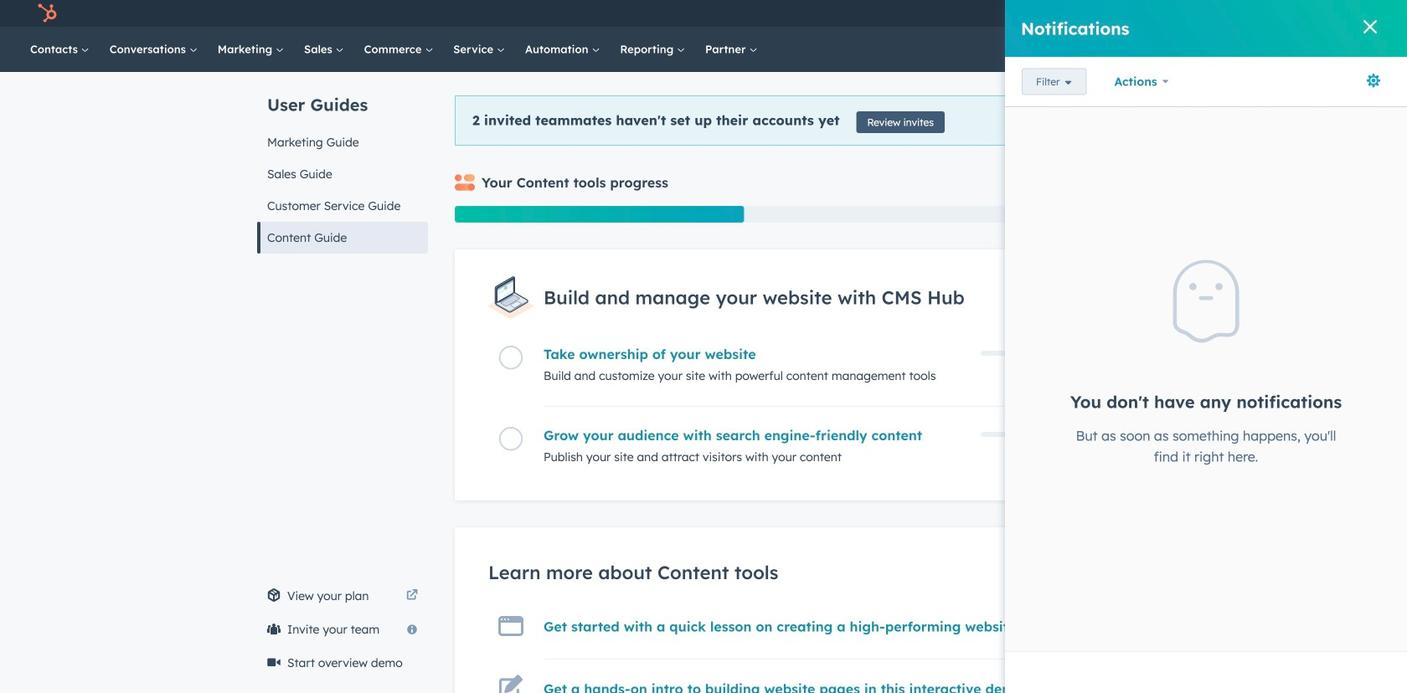 Task type: locate. For each thing, give the bounding box(es) containing it.
garebear orlando image
[[1318, 6, 1333, 21]]

Search HubSpot search field
[[1172, 35, 1348, 64]]

link opens in a new window image
[[406, 586, 418, 606]]

link opens in a new window image
[[406, 590, 418, 602]]

user guides element
[[257, 72, 428, 254]]

progress bar
[[455, 206, 744, 223]]

menu
[[1069, 0, 1387, 27]]



Task type: vqa. For each thing, say whether or not it's contained in the screenshot.
Edit LINK
no



Task type: describe. For each thing, give the bounding box(es) containing it.
marketplaces image
[[1191, 8, 1206, 23]]



